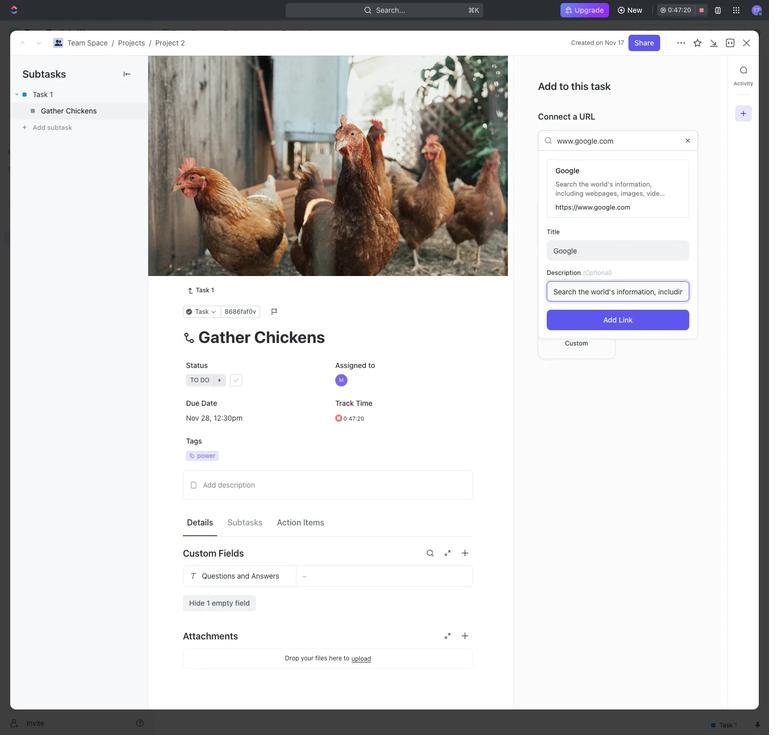 Task type: describe. For each thing, give the bounding box(es) containing it.
add description button
[[187, 477, 470, 494]]

0 horizontal spatial nov
[[186, 414, 199, 422]]

action
[[277, 518, 301, 527]]

task
[[591, 80, 611, 92]]

0:47:20 button
[[332, 409, 474, 428]]

add link
[[604, 316, 633, 324]]

custom fields element
[[183, 566, 474, 612]]

1 vertical spatial task 1
[[206, 178, 227, 186]]

subtasks button
[[224, 513, 267, 532]]

0 horizontal spatial task 1 link
[[10, 86, 148, 103]]

details
[[187, 518, 213, 527]]

0 vertical spatial user group image
[[163, 30, 169, 35]]

hide 1 empty field
[[189, 599, 250, 608]]

add down 'dashboards'
[[33, 123, 45, 131]]

team for team space
[[172, 28, 190, 37]]

google
[[556, 166, 580, 175]]

1 horizontal spatial project 2 link
[[269, 27, 315, 39]]

subtask
[[47, 123, 72, 131]]

0 horizontal spatial projects link
[[118, 38, 145, 47]]

gantt
[[347, 94, 366, 103]]

list
[[230, 94, 242, 103]]

hide button
[[527, 118, 549, 130]]

cover
[[448, 260, 467, 268]]

tt
[[754, 7, 761, 13]]

add subtask
[[33, 123, 72, 131]]

task sidebar content section
[[512, 56, 728, 710]]

items
[[304, 518, 325, 527]]

assigned to
[[336, 361, 375, 370]]

more
[[684, 157, 699, 165]]

chickens
[[66, 106, 97, 115]]

description ( optional )
[[547, 269, 613, 277]]

0 vertical spatial task 1
[[33, 90, 53, 99]]

0 horizontal spatial project 2 link
[[155, 38, 185, 47]]

share button right 17
[[629, 35, 661, 51]]

1 vertical spatial user group image
[[54, 40, 62, 46]]

8686faf0v button
[[221, 306, 260, 318]]

status
[[186, 361, 208, 370]]

add to this task
[[539, 80, 611, 92]]

1 button for 1
[[229, 177, 243, 187]]

to inside to do dropdown button
[[190, 377, 199, 384]]

on
[[597, 39, 604, 47]]

activity
[[734, 80, 754, 86]]

assignees button
[[414, 118, 461, 130]]

calendar
[[261, 94, 291, 103]]

table
[[310, 94, 328, 103]]

)
[[610, 269, 613, 277]]

space for team space / projects / project 2
[[87, 38, 108, 47]]

in progress
[[190, 144, 231, 152]]

1 vertical spatial project
[[155, 38, 179, 47]]

docs
[[25, 88, 41, 97]]

docs link
[[4, 84, 148, 101]]

calendar link
[[259, 92, 291, 106]]

–
[[303, 572, 307, 581]]

dashboards link
[[4, 102, 148, 118]]

time
[[356, 399, 373, 408]]

1 vertical spatial project 2
[[177, 61, 238, 78]]

action items button
[[273, 513, 329, 532]]

1 horizontal spatial task 1 link
[[183, 285, 218, 297]]

power button
[[183, 447, 324, 466]]

field
[[235, 599, 250, 608]]

hide for hide 1 empty field
[[189, 599, 205, 608]]

progress
[[198, 144, 231, 152]]

https://www.google.com
[[556, 203, 631, 211]]

to inside drop your files here to upload
[[344, 655, 350, 663]]

0:47:20 for 0:47:20 dropdown button
[[344, 415, 365, 422]]

upload
[[352, 655, 371, 663]]

,
[[210, 414, 212, 422]]

do inside dropdown button
[[201, 377, 210, 384]]

gather chickens link
[[10, 103, 148, 119]]

a
[[573, 112, 578, 121]]

power
[[197, 452, 216, 460]]

28
[[201, 414, 210, 422]]

add subtask button
[[10, 119, 148, 136]]

1 vertical spatial add task button
[[263, 142, 306, 154]]

upgrade link
[[561, 3, 610, 17]]

add description
[[203, 481, 255, 490]]

url
[[580, 112, 596, 121]]

answers
[[252, 572, 280, 581]]

to do inside dropdown button
[[190, 377, 210, 384]]

questions
[[202, 572, 235, 581]]

board link
[[189, 92, 211, 106]]

(
[[583, 269, 586, 277]]

custom for custom fields
[[183, 548, 217, 559]]

questions and answers
[[202, 572, 280, 581]]

new button
[[614, 2, 649, 18]]

2 vertical spatial add task button
[[202, 212, 240, 224]]

change cover button
[[414, 256, 473, 272]]

1 horizontal spatial add task
[[275, 144, 302, 152]]

1 vertical spatial share
[[635, 38, 655, 47]]

subtasks inside button
[[228, 518, 263, 527]]

0 vertical spatial do
[[200, 242, 209, 250]]

17
[[619, 39, 625, 47]]

automations
[[682, 28, 725, 37]]

Enter a description... field
[[547, 282, 690, 302]]

team space / projects / project 2
[[68, 38, 185, 47]]

add left description
[[203, 481, 216, 490]]

0 vertical spatial nov
[[605, 39, 617, 47]]

1 horizontal spatial projects
[[234, 28, 261, 37]]

dashboards
[[25, 105, 64, 114]]

⌘k
[[469, 6, 480, 14]]

created on nov 17
[[572, 39, 625, 47]]

list link
[[228, 92, 242, 106]]

and inside 'custom fields' element
[[237, 572, 250, 581]]

0 vertical spatial project
[[282, 28, 306, 37]]

to do button
[[183, 372, 324, 390]]

title
[[547, 228, 560, 236]]

due date
[[186, 399, 217, 408]]

inbox
[[25, 71, 42, 79]]

here
[[329, 655, 342, 663]]

upload button
[[352, 655, 371, 663]]

this
[[572, 80, 589, 92]]

automations button
[[677, 25, 730, 40]]



Task type: vqa. For each thing, say whether or not it's contained in the screenshot.
the leftmost 0:47:20
yes



Task type: locate. For each thing, give the bounding box(es) containing it.
add left link
[[604, 316, 617, 324]]

1 horizontal spatial custom
[[566, 340, 589, 347]]

user group image
[[163, 30, 169, 35], [54, 40, 62, 46]]

nov left 17
[[605, 39, 617, 47]]

task 1 up task 2
[[206, 178, 227, 186]]

1 vertical spatial nov
[[186, 414, 199, 422]]

0 vertical spatial space
[[192, 28, 212, 37]]

add link button
[[547, 310, 690, 331]]

1 vertical spatial custom
[[183, 548, 217, 559]]

1 vertical spatial add task
[[275, 144, 302, 152]]

1 horizontal spatial nov
[[605, 39, 617, 47]]

custom for custom
[[566, 340, 589, 347]]

1 vertical spatial 1 button
[[230, 195, 244, 205]]

nov left '28'
[[186, 414, 199, 422]]

search...
[[376, 6, 406, 14]]

gather chickens
[[41, 106, 97, 115]]

2 horizontal spatial add task button
[[690, 62, 733, 78]]

do
[[200, 242, 209, 250], [201, 377, 210, 384]]

to
[[560, 80, 569, 92], [190, 242, 198, 250], [369, 361, 375, 370], [190, 377, 199, 384], [344, 655, 350, 663]]

and left more
[[671, 157, 682, 165]]

created
[[572, 39, 595, 47]]

do down status in the left of the page
[[201, 377, 210, 384]]

1
[[50, 90, 53, 99], [224, 178, 227, 186], [239, 178, 242, 186], [240, 196, 243, 204], [211, 287, 214, 294], [207, 599, 210, 608]]

share button down new
[[640, 25, 672, 41]]

/
[[217, 28, 219, 37], [265, 28, 267, 37], [112, 38, 114, 47], [149, 38, 151, 47]]

0 horizontal spatial team space link
[[68, 38, 108, 47]]

to do down status in the left of the page
[[190, 377, 210, 384]]

1 vertical spatial and
[[237, 572, 250, 581]]

0 horizontal spatial projects
[[118, 38, 145, 47]]

add task button down task 2
[[202, 212, 240, 224]]

add task
[[696, 65, 727, 74], [275, 144, 302, 152], [206, 213, 236, 222]]

date
[[202, 399, 217, 408]]

1 horizontal spatial team space link
[[159, 27, 215, 39]]

0 horizontal spatial project 2
[[177, 61, 238, 78]]

add task for top add task button
[[696, 65, 727, 74]]

Paste any link... text field
[[539, 131, 699, 151]]

0 vertical spatial add task button
[[690, 62, 733, 78]]

Edit task name text field
[[183, 328, 474, 347]]

0:47:20 up automations
[[669, 6, 692, 14]]

custom down the add link "button"
[[566, 340, 589, 347]]

0 horizontal spatial add task
[[206, 213, 236, 222]]

add task down automations button in the right top of the page
[[696, 65, 727, 74]]

0 vertical spatial hide
[[531, 120, 545, 127]]

subtasks up fields
[[228, 518, 263, 527]]

0 vertical spatial and
[[671, 157, 682, 165]]

1 vertical spatial 0:47:20
[[344, 415, 365, 422]]

reposition
[[372, 260, 408, 268]]

task 1 link up chickens
[[10, 86, 148, 103]]

0:47:20 inside button
[[669, 6, 692, 14]]

description
[[218, 481, 255, 490]]

fields
[[219, 548, 244, 559]]

add down automations button in the right top of the page
[[696, 65, 709, 74]]

empty
[[212, 599, 233, 608]]

1 inside 'custom fields' element
[[207, 599, 210, 608]]

add down calendar link
[[275, 144, 287, 152]]

1 vertical spatial task 1 link
[[183, 285, 218, 297]]

tree inside sidebar navigation
[[4, 178, 148, 316]]

new
[[628, 6, 643, 14]]

1 horizontal spatial hide
[[531, 120, 545, 127]]

add task button down calendar link
[[263, 142, 306, 154]]

1 vertical spatial do
[[201, 377, 210, 384]]

task 1 link
[[10, 86, 148, 103], [183, 285, 218, 297]]

1 vertical spatial subtasks
[[228, 518, 263, 527]]

1 horizontal spatial subtasks
[[228, 518, 263, 527]]

task 1 up task dropdown button
[[196, 287, 214, 294]]

gather
[[41, 106, 64, 115]]

1 button right task 2
[[230, 195, 244, 205]]

and inside the task sidebar content section
[[671, 157, 682, 165]]

1 vertical spatial projects
[[118, 38, 145, 47]]

1 button down progress
[[229, 177, 243, 187]]

and
[[671, 157, 682, 165], [237, 572, 250, 581]]

change cover button
[[414, 256, 473, 272]]

0 vertical spatial custom
[[566, 340, 589, 347]]

1 horizontal spatial team
[[172, 28, 190, 37]]

and more
[[671, 157, 699, 165]]

share
[[647, 28, 666, 37], [635, 38, 655, 47]]

1 vertical spatial space
[[87, 38, 108, 47]]

track time
[[336, 399, 373, 408]]

task
[[711, 65, 727, 74], [33, 90, 48, 99], [288, 144, 302, 152], [206, 178, 222, 186], [206, 196, 222, 204], [221, 213, 236, 222], [196, 287, 210, 294], [195, 308, 209, 316]]

your
[[301, 655, 314, 663]]

0 horizontal spatial team
[[68, 38, 85, 47]]

subtasks
[[23, 68, 66, 80], [228, 518, 263, 527]]

0 horizontal spatial user group image
[[54, 40, 62, 46]]

custom
[[566, 340, 589, 347], [183, 548, 217, 559]]

team for team space / projects / project 2
[[68, 38, 85, 47]]

attachments
[[183, 631, 238, 642]]

description
[[547, 269, 581, 277]]

share right 17
[[635, 38, 655, 47]]

user group image up home "link"
[[54, 40, 62, 46]]

tree
[[4, 178, 148, 316]]

pm
[[232, 414, 243, 422]]

0 vertical spatial task 1 link
[[10, 86, 148, 103]]

1 horizontal spatial projects link
[[221, 27, 263, 39]]

2 vertical spatial project
[[177, 61, 223, 78]]

tt button
[[749, 2, 766, 18]]

user group image left the team space
[[163, 30, 169, 35]]

change cover
[[420, 260, 467, 268]]

do down task 2
[[200, 242, 209, 250]]

0 vertical spatial share
[[647, 28, 666, 37]]

hide left a
[[531, 120, 545, 127]]

attachments button
[[183, 624, 474, 649]]

task inside dropdown button
[[195, 308, 209, 316]]

add task for the bottommost add task button
[[206, 213, 236, 222]]

m button
[[332, 372, 474, 390]]

0 vertical spatial subtasks
[[23, 68, 66, 80]]

custom button
[[539, 310, 616, 359]]

custom fields
[[183, 548, 244, 559]]

task 1 up 'dashboards'
[[33, 90, 53, 99]]

1 vertical spatial hide
[[189, 599, 205, 608]]

0 vertical spatial team
[[172, 28, 190, 37]]

0:47:20 button
[[658, 4, 708, 16]]

1 horizontal spatial and
[[671, 157, 682, 165]]

spaces
[[8, 166, 30, 173]]

hide for hide
[[531, 120, 545, 127]]

action items
[[277, 518, 325, 527]]

to do down task 2
[[190, 242, 209, 250]]

add task button
[[690, 62, 733, 78], [263, 142, 306, 154], [202, 212, 240, 224]]

connect a url
[[539, 112, 596, 121]]

0 vertical spatial projects
[[234, 28, 261, 37]]

custom up questions
[[183, 548, 217, 559]]

share button
[[640, 25, 672, 41], [629, 35, 661, 51]]

2 horizontal spatial add task
[[696, 65, 727, 74]]

add down task 2
[[206, 213, 219, 222]]

hide inside 'custom fields' element
[[189, 599, 205, 608]]

add task button down automations button in the right top of the page
[[690, 62, 733, 78]]

0 vertical spatial 1 button
[[229, 177, 243, 187]]

favorites
[[8, 148, 35, 156]]

share down the new 'button'
[[647, 28, 666, 37]]

0 horizontal spatial 0:47:20
[[344, 415, 365, 422]]

custom inside dropdown button
[[183, 548, 217, 559]]

2 vertical spatial task 1
[[196, 287, 214, 294]]

1 button for 2
[[230, 195, 244, 205]]

board
[[191, 94, 211, 103]]

space for team space
[[192, 28, 212, 37]]

add task down 'calendar'
[[275, 144, 302, 152]]

1 horizontal spatial project 2
[[282, 28, 313, 37]]

0 vertical spatial 0:47:20
[[669, 6, 692, 14]]

projects link
[[221, 27, 263, 39], [118, 38, 145, 47]]

2 vertical spatial add task
[[206, 213, 236, 222]]

1 horizontal spatial space
[[192, 28, 212, 37]]

Search tasks... text field
[[642, 116, 745, 131]]

0 horizontal spatial space
[[87, 38, 108, 47]]

0 vertical spatial add task
[[696, 65, 727, 74]]

add inside "button"
[[604, 316, 617, 324]]

add relationship
[[539, 181, 604, 190]]

projects
[[234, 28, 261, 37], [118, 38, 145, 47]]

m
[[339, 377, 344, 383]]

Enter a title... field
[[547, 241, 690, 261]]

subtasks down the home
[[23, 68, 66, 80]]

custom inside 'dropdown button'
[[566, 340, 589, 347]]

hide inside hide button
[[531, 120, 545, 127]]

connect
[[539, 112, 571, 121]]

0 vertical spatial project 2
[[282, 28, 313, 37]]

change
[[420, 260, 446, 268]]

12:30
[[214, 414, 232, 422]]

add
[[696, 65, 709, 74], [539, 80, 558, 92], [33, 123, 45, 131], [275, 144, 287, 152], [539, 181, 554, 190], [206, 213, 219, 222], [604, 316, 617, 324], [203, 481, 216, 490]]

task sidebar navigation tab list
[[733, 62, 755, 122]]

team space link
[[159, 27, 215, 39], [68, 38, 108, 47]]

– button
[[297, 566, 473, 587]]

custom fields button
[[183, 541, 474, 566]]

invite
[[27, 719, 44, 728]]

project
[[282, 28, 306, 37], [155, 38, 179, 47], [177, 61, 223, 78]]

track
[[336, 399, 354, 408]]

8686faf0v
[[225, 308, 256, 316]]

1 vertical spatial team
[[68, 38, 85, 47]]

space
[[192, 28, 212, 37], [87, 38, 108, 47]]

add up connect
[[539, 80, 558, 92]]

1 horizontal spatial 0:47:20
[[669, 6, 692, 14]]

reposition button
[[366, 256, 414, 272]]

0:47:20 down the "track time"
[[344, 415, 365, 422]]

inbox link
[[4, 67, 148, 83]]

user group image
[[10, 201, 18, 207]]

nov 28 , 12:30 pm
[[186, 414, 243, 422]]

sidebar navigation
[[0, 20, 153, 736]]

1 button
[[229, 177, 243, 187], [230, 195, 244, 205]]

0:47:20 inside dropdown button
[[344, 415, 365, 422]]

0 horizontal spatial subtasks
[[23, 68, 66, 80]]

0 horizontal spatial hide
[[189, 599, 205, 608]]

add task down task 2
[[206, 213, 236, 222]]

add left relationship
[[539, 181, 554, 190]]

drop
[[285, 655, 299, 663]]

0 horizontal spatial and
[[237, 572, 250, 581]]

0 vertical spatial to do
[[190, 242, 209, 250]]

1 horizontal spatial user group image
[[163, 30, 169, 35]]

hide left 'empty'
[[189, 599, 205, 608]]

1 vertical spatial to do
[[190, 377, 210, 384]]

0:47:20 for 0:47:20 button
[[669, 6, 692, 14]]

tags
[[186, 437, 202, 446]]

project 2 link
[[269, 27, 315, 39], [155, 38, 185, 47]]

task button
[[183, 306, 221, 318]]

0 horizontal spatial custom
[[183, 548, 217, 559]]

0 horizontal spatial add task button
[[202, 212, 240, 224]]

and left answers
[[237, 572, 250, 581]]

home link
[[4, 50, 148, 66]]

favorites button
[[4, 146, 39, 159]]

task 1 link up task dropdown button
[[183, 285, 218, 297]]

in
[[190, 144, 196, 152]]

table link
[[308, 92, 328, 106]]

to inside the task sidebar content section
[[560, 80, 569, 92]]

1 horizontal spatial add task button
[[263, 142, 306, 154]]



